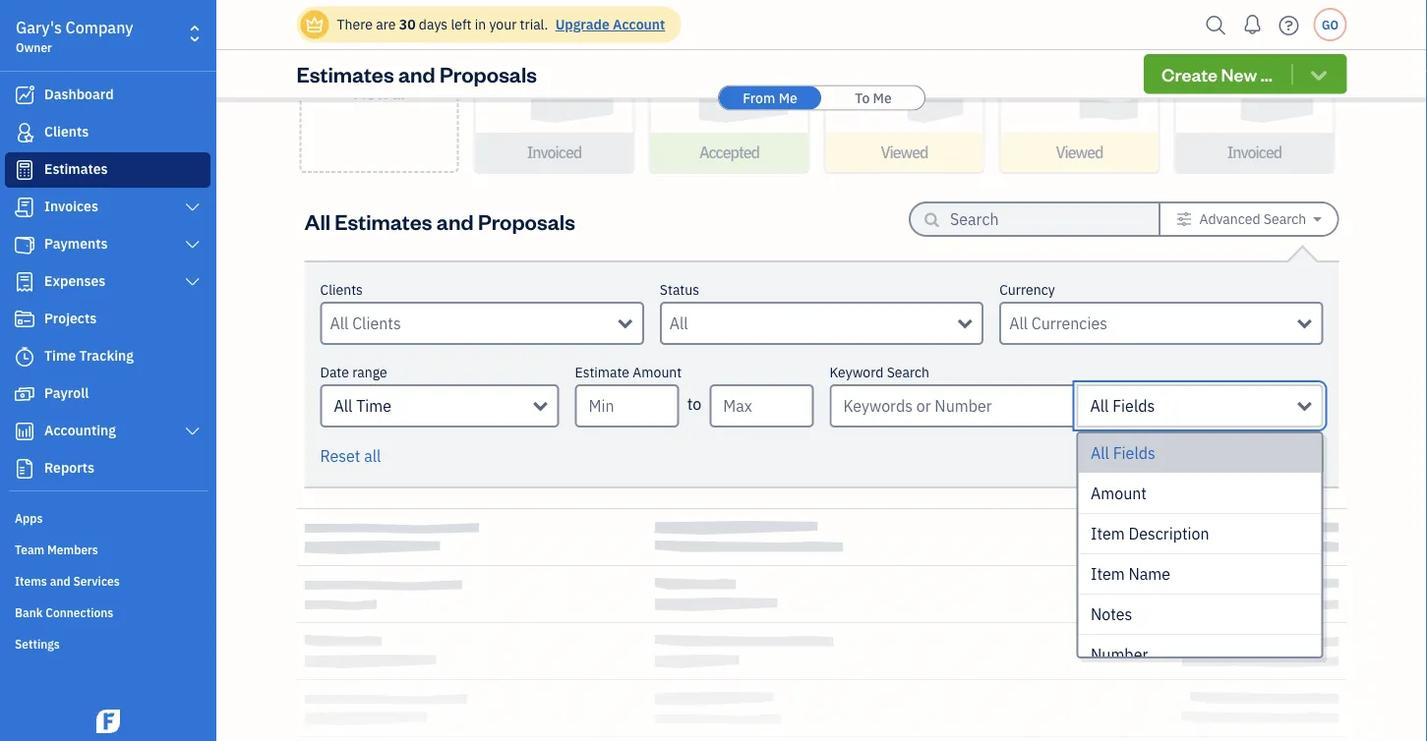 Task type: describe. For each thing, give the bounding box(es) containing it.
notes
[[1091, 605, 1133, 625]]

1 invoiced from the left
[[527, 142, 582, 163]]

fields for "list box" containing all fields
[[1113, 443, 1156, 464]]

to
[[855, 89, 870, 107]]

payment image
[[13, 235, 36, 255]]

all fields for "list box" containing all fields
[[1091, 443, 1156, 464]]

reset all button
[[320, 445, 381, 468]]

accounting
[[44, 422, 116, 440]]

estimates and proposals
[[297, 60, 537, 88]]

cancel
[[1161, 444, 1219, 467]]

team
[[15, 542, 45, 558]]

1 viewed from the left
[[881, 142, 929, 163]]

payments
[[44, 235, 108, 253]]

upgrade
[[556, 15, 610, 33]]

advanced search
[[1200, 210, 1307, 228]]

crown image
[[305, 14, 325, 35]]

payroll
[[44, 384, 89, 402]]

and for services
[[50, 574, 71, 589]]

tracking
[[79, 347, 134, 365]]

clients inside main element
[[44, 123, 89, 141]]

1 vertical spatial proposals
[[478, 207, 576, 235]]

date range
[[320, 364, 387, 382]]

to me link
[[823, 86, 925, 110]]

accepted
[[700, 142, 760, 163]]

expenses link
[[5, 265, 211, 300]]

all time
[[334, 396, 392, 417]]

owner
[[16, 39, 52, 55]]

estimate image
[[13, 160, 36, 180]]

invoices link
[[5, 190, 211, 225]]

item for item description
[[1091, 524, 1125, 545]]

Estimate Amount Minimum text field
[[575, 385, 680, 428]]

all fields option
[[1079, 434, 1322, 474]]

connections
[[46, 605, 113, 621]]

name
[[1129, 564, 1171, 585]]

amount option
[[1079, 474, 1322, 515]]

dashboard image
[[13, 86, 36, 105]]

0 vertical spatial proposals
[[440, 60, 537, 88]]

All Clients search field
[[330, 312, 619, 336]]

days
[[419, 15, 448, 33]]

reset all
[[320, 446, 381, 467]]

and for proposals
[[398, 60, 436, 88]]

payroll link
[[5, 377, 211, 412]]

advanced
[[1200, 210, 1261, 228]]

trial.
[[520, 15, 548, 33]]

bank connections
[[15, 605, 113, 621]]

there are 30 days left in your trial. upgrade account
[[337, 15, 666, 33]]

2 vertical spatial estimates
[[335, 207, 432, 235]]

create new … for create new … dropdown button to the left
[[351, 57, 407, 104]]

go
[[1323, 17, 1339, 32]]

create new … for the rightmost create new … dropdown button
[[1162, 62, 1273, 86]]

projects
[[44, 309, 97, 328]]

2 viewed from the left
[[1056, 142, 1104, 163]]

gary's company owner
[[16, 17, 133, 55]]

All Currencies search field
[[1010, 312, 1298, 336]]

team members link
[[5, 534, 211, 564]]

team members
[[15, 542, 98, 558]]

gary's
[[16, 17, 62, 38]]

estimate amount
[[575, 364, 682, 382]]

settings image
[[1177, 212, 1193, 227]]

all fields for the keyword search field on the right
[[1091, 396, 1156, 417]]

cancel button
[[1144, 436, 1236, 475]]

projects link
[[5, 302, 211, 338]]

caretdown image
[[1314, 212, 1322, 227]]

estimate
[[575, 364, 630, 382]]

go button
[[1314, 8, 1348, 41]]

me for to me
[[873, 89, 892, 107]]

your
[[490, 15, 517, 33]]

item name
[[1091, 564, 1171, 585]]

time tracking link
[[5, 340, 211, 375]]

Estimate Amount Maximum text field
[[710, 385, 814, 428]]

0 horizontal spatial create new … button
[[300, 0, 459, 173]]

time inside dropdown button
[[356, 396, 392, 417]]

chevron large down image for accounting
[[184, 424, 202, 440]]

all estimates and proposals
[[305, 207, 576, 235]]

accounting link
[[5, 414, 211, 450]]

item for item name
[[1091, 564, 1125, 585]]

from me
[[743, 89, 798, 107]]

there
[[337, 15, 373, 33]]

time inside main element
[[44, 347, 76, 365]]

client image
[[13, 123, 36, 143]]

search for advanced search
[[1264, 210, 1307, 228]]

… for the rightmost create new … dropdown button
[[1261, 62, 1273, 86]]

go to help image
[[1274, 10, 1305, 40]]

2 horizontal spatial and
[[437, 207, 474, 235]]

to me
[[855, 89, 892, 107]]

in
[[475, 15, 486, 33]]

expense image
[[13, 273, 36, 292]]

currency
[[1000, 281, 1056, 299]]

time tracking
[[44, 347, 134, 365]]

left
[[451, 15, 472, 33]]

settings link
[[5, 629, 211, 658]]

item description
[[1091, 524, 1209, 545]]

Keyword Search field
[[1077, 385, 1324, 428]]

keyword
[[830, 364, 884, 382]]

settings
[[15, 637, 60, 652]]

estimates for estimates and proposals
[[297, 60, 394, 88]]

date
[[320, 364, 349, 382]]

list box containing all fields
[[1079, 434, 1322, 676]]

apps
[[15, 511, 43, 526]]

items and services link
[[5, 566, 211, 595]]

estimates for estimates
[[44, 160, 108, 178]]

main element
[[0, 0, 266, 742]]



Task type: vqa. For each thing, say whether or not it's contained in the screenshot.
29
no



Task type: locate. For each thing, give the bounding box(es) containing it.
1 vertical spatial amount
[[1091, 484, 1147, 504]]

search image
[[1201, 10, 1233, 40]]

chart image
[[13, 422, 36, 442]]

0 horizontal spatial amount
[[633, 364, 682, 382]]

0 vertical spatial search
[[1264, 210, 1307, 228]]

… down 30
[[393, 80, 405, 104]]

items and services
[[15, 574, 120, 589]]

0 horizontal spatial time
[[44, 347, 76, 365]]

item
[[1091, 524, 1125, 545], [1091, 564, 1125, 585]]

1 horizontal spatial create new … button
[[1145, 54, 1348, 94]]

amount up the item description
[[1091, 484, 1147, 504]]

keyword search
[[830, 364, 930, 382]]

invoice image
[[13, 198, 36, 217]]

all
[[305, 207, 331, 235], [334, 396, 353, 417], [1091, 396, 1109, 417], [1091, 443, 1109, 464]]

chevron large down image
[[184, 200, 202, 216]]

… down "notifications" icon
[[1261, 62, 1273, 86]]

create down 'are'
[[351, 57, 407, 80]]

1 vertical spatial clients
[[320, 281, 363, 299]]

1 horizontal spatial viewed
[[1056, 142, 1104, 163]]

2 vertical spatial and
[[50, 574, 71, 589]]

item up item name
[[1091, 524, 1125, 545]]

1 horizontal spatial amount
[[1091, 484, 1147, 504]]

list box
[[1079, 434, 1322, 676]]

money image
[[13, 385, 36, 404]]

1 vertical spatial item
[[1091, 564, 1125, 585]]

0 horizontal spatial viewed
[[881, 142, 929, 163]]

search left caretdown icon
[[1264, 210, 1307, 228]]

1 horizontal spatial create
[[1162, 62, 1218, 86]]

fields inside option
[[1113, 443, 1156, 464]]

0 horizontal spatial create
[[351, 57, 407, 80]]

services
[[73, 574, 120, 589]]

are
[[376, 15, 396, 33]]

and
[[398, 60, 436, 88], [437, 207, 474, 235], [50, 574, 71, 589]]

1 horizontal spatial clients
[[320, 281, 363, 299]]

create new … button
[[300, 0, 459, 173], [1145, 54, 1348, 94]]

proposals
[[440, 60, 537, 88], [478, 207, 576, 235]]

1 vertical spatial time
[[356, 396, 392, 417]]

create for the rightmost create new … dropdown button
[[1162, 62, 1218, 86]]

2 all fields from the top
[[1091, 443, 1156, 464]]

… inside create new …
[[393, 80, 405, 104]]

from
[[743, 89, 776, 107]]

chevron large down image for expenses
[[184, 275, 202, 290]]

me for from me
[[779, 89, 798, 107]]

item inside option
[[1091, 524, 1125, 545]]

1 horizontal spatial me
[[873, 89, 892, 107]]

0 vertical spatial estimates
[[297, 60, 394, 88]]

company
[[66, 17, 133, 38]]

item name option
[[1079, 555, 1322, 595]]

apps link
[[5, 503, 211, 532]]

viewed up search text box
[[1056, 142, 1104, 163]]

bank
[[15, 605, 43, 621]]

0 horizontal spatial clients
[[44, 123, 89, 141]]

estimates inside main element
[[44, 160, 108, 178]]

create for create new … dropdown button to the left
[[351, 57, 407, 80]]

create
[[351, 57, 407, 80], [1162, 62, 1218, 86]]

fields
[[1113, 396, 1156, 417], [1113, 443, 1156, 464]]

chevron large down image inside expenses link
[[184, 275, 202, 290]]

me
[[779, 89, 798, 107], [873, 89, 892, 107]]

estimates link
[[5, 153, 211, 188]]

1 horizontal spatial search
[[1264, 210, 1307, 228]]

all inside dropdown button
[[334, 396, 353, 417]]

expenses
[[44, 272, 106, 290]]

number option
[[1079, 636, 1322, 676]]

from me link
[[719, 86, 822, 110]]

1 fields from the top
[[1113, 396, 1156, 417]]

search inside dropdown button
[[1264, 210, 1307, 228]]

new
[[1222, 62, 1258, 86], [354, 80, 390, 104]]

new down 'are'
[[354, 80, 390, 104]]

all fields left cancel
[[1091, 443, 1156, 464]]

apply
[[1258, 444, 1306, 467]]

all fields up cancel button
[[1091, 396, 1156, 417]]

0 horizontal spatial search
[[887, 364, 930, 382]]

reports link
[[5, 452, 211, 487]]

report image
[[13, 460, 36, 479]]

description
[[1129, 524, 1209, 545]]

time right timer image in the left top of the page
[[44, 347, 76, 365]]

search for keyword search
[[887, 364, 930, 382]]

0 horizontal spatial create new …
[[351, 57, 407, 104]]

all fields inside option
[[1091, 443, 1156, 464]]

0 vertical spatial fields
[[1113, 396, 1156, 417]]

1 vertical spatial search
[[887, 364, 930, 382]]

1 horizontal spatial time
[[356, 396, 392, 417]]

viewed
[[881, 142, 929, 163], [1056, 142, 1104, 163]]

reports
[[44, 459, 94, 477]]

chevron large down image
[[184, 237, 202, 253], [184, 275, 202, 290], [184, 424, 202, 440]]

0 vertical spatial chevron large down image
[[184, 237, 202, 253]]

time down the range
[[356, 396, 392, 417]]

2 item from the top
[[1091, 564, 1125, 585]]

dashboard link
[[5, 78, 211, 113]]

chevron large down image for payments
[[184, 237, 202, 253]]

payments link
[[5, 227, 211, 263]]

fields inside the keyword search field
[[1113, 396, 1156, 417]]

0 horizontal spatial invoiced
[[527, 142, 582, 163]]

all
[[364, 446, 381, 467]]

fields for the keyword search field on the right
[[1113, 396, 1156, 417]]

all inside the keyword search field
[[1091, 396, 1109, 417]]

0 vertical spatial all fields
[[1091, 396, 1156, 417]]

1 vertical spatial estimates
[[44, 160, 108, 178]]

30
[[399, 15, 416, 33]]

1 item from the top
[[1091, 524, 1125, 545]]

members
[[47, 542, 98, 558]]

me right from
[[779, 89, 798, 107]]

Keyword Search text field
[[830, 385, 1077, 428]]

apply button
[[1240, 436, 1324, 475]]

notes option
[[1079, 595, 1322, 636]]

Search text field
[[951, 204, 1128, 235]]

0 horizontal spatial …
[[393, 80, 405, 104]]

1 horizontal spatial …
[[1261, 62, 1273, 86]]

2 fields from the top
[[1113, 443, 1156, 464]]

1 vertical spatial and
[[437, 207, 474, 235]]

items
[[15, 574, 47, 589]]

1 vertical spatial fields
[[1113, 443, 1156, 464]]

1 vertical spatial chevron large down image
[[184, 275, 202, 290]]

amount inside amount 'option'
[[1091, 484, 1147, 504]]

1 me from the left
[[779, 89, 798, 107]]

create new … down 'are'
[[351, 57, 407, 104]]

1 horizontal spatial and
[[398, 60, 436, 88]]

item up notes
[[1091, 564, 1125, 585]]

2 me from the left
[[873, 89, 892, 107]]

0 horizontal spatial me
[[779, 89, 798, 107]]

timer image
[[13, 347, 36, 367]]

1 horizontal spatial new
[[1222, 62, 1258, 86]]

to
[[688, 394, 702, 415]]

… for create new … dropdown button to the left
[[393, 80, 405, 104]]

create down search image
[[1162, 62, 1218, 86]]

0 vertical spatial clients
[[44, 123, 89, 141]]

reset
[[320, 446, 361, 467]]

All search field
[[670, 312, 959, 336]]

new down "notifications" icon
[[1222, 62, 1258, 86]]

range
[[353, 364, 387, 382]]

clients link
[[5, 115, 211, 151]]

fields left cancel
[[1113, 443, 1156, 464]]

fields up cancel button
[[1113, 396, 1156, 417]]

0 vertical spatial item
[[1091, 524, 1125, 545]]

item description option
[[1079, 515, 1322, 555]]

all fields
[[1091, 396, 1156, 417], [1091, 443, 1156, 464]]

1 horizontal spatial create new …
[[1162, 62, 1273, 86]]

status
[[660, 281, 700, 299]]

notifications image
[[1237, 5, 1269, 44]]

invoiced
[[527, 142, 582, 163], [1228, 142, 1283, 163]]

all fields inside the keyword search field
[[1091, 396, 1156, 417]]

all time button
[[320, 385, 559, 428]]

clients up date
[[320, 281, 363, 299]]

1 vertical spatial all fields
[[1091, 443, 1156, 464]]

0 vertical spatial amount
[[633, 364, 682, 382]]

freshbooks image
[[93, 710, 124, 734]]

amount up estimate amount minimum 'text box'
[[633, 364, 682, 382]]

number
[[1091, 645, 1148, 666]]

search
[[1264, 210, 1307, 228], [887, 364, 930, 382]]

0 vertical spatial and
[[398, 60, 436, 88]]

amount
[[633, 364, 682, 382], [1091, 484, 1147, 504]]

2 invoiced from the left
[[1228, 142, 1283, 163]]

advanced search button
[[1161, 204, 1338, 235]]

3 chevron large down image from the top
[[184, 424, 202, 440]]

0 horizontal spatial and
[[50, 574, 71, 589]]

account
[[613, 15, 666, 33]]

all inside option
[[1091, 443, 1109, 464]]

1 horizontal spatial invoiced
[[1228, 142, 1283, 163]]

clients
[[44, 123, 89, 141], [320, 281, 363, 299]]

item inside 'option'
[[1091, 564, 1125, 585]]

0 vertical spatial time
[[44, 347, 76, 365]]

dashboard
[[44, 85, 114, 103]]

1 chevron large down image from the top
[[184, 237, 202, 253]]

create new …
[[351, 57, 407, 104], [1162, 62, 1273, 86]]

bank connections link
[[5, 597, 211, 627]]

search right keyword
[[887, 364, 930, 382]]

0 horizontal spatial new
[[354, 80, 390, 104]]

project image
[[13, 310, 36, 330]]

invoices
[[44, 197, 98, 216]]

create new … down search image
[[1162, 62, 1273, 86]]

me right to in the right top of the page
[[873, 89, 892, 107]]

upgrade account link
[[552, 15, 666, 33]]

and inside main element
[[50, 574, 71, 589]]

viewed down to me link
[[881, 142, 929, 163]]

1 all fields from the top
[[1091, 396, 1156, 417]]

time
[[44, 347, 76, 365], [356, 396, 392, 417]]

clients down dashboard on the left of the page
[[44, 123, 89, 141]]

2 chevron large down image from the top
[[184, 275, 202, 290]]

chevrondown image
[[1308, 64, 1331, 84]]

2 vertical spatial chevron large down image
[[184, 424, 202, 440]]



